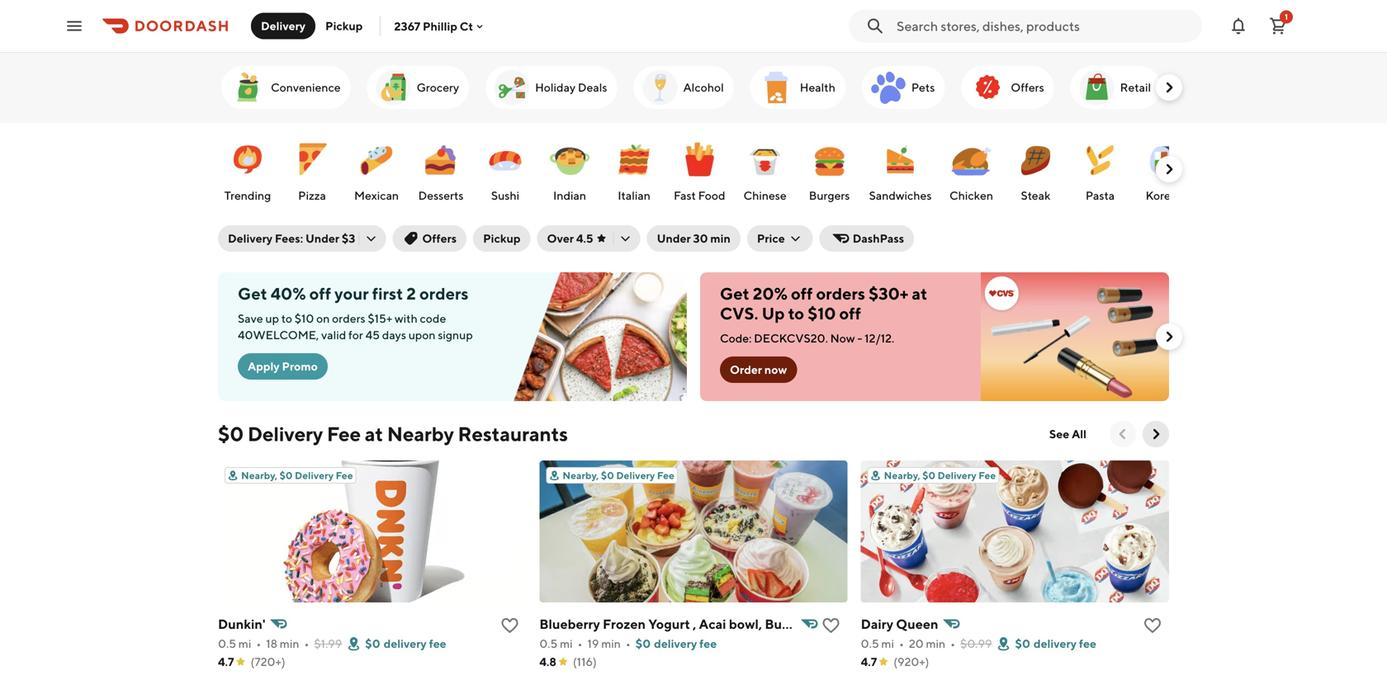 Task type: vqa. For each thing, say whether or not it's contained in the screenshot.
benefits
no



Task type: describe. For each thing, give the bounding box(es) containing it.
see all
[[1049, 427, 1087, 441]]

0.5 for blueberry frozen yogurt , acai bowl, bubble tea & smoothie
[[539, 637, 558, 651]]

over 4.5 button
[[537, 225, 640, 252]]

$10 inside get 40% off your first 2 orders save up to $10 on orders $15+ with code 40welcome, valid for 45 days upon signup
[[295, 312, 314, 325]]

trending link
[[220, 131, 276, 207]]

steak
[[1021, 189, 1051, 202]]

holiday deals image
[[492, 68, 532, 107]]

nearby, for dunkin'
[[241, 470, 277, 481]]

deckcvs20.
[[754, 332, 828, 345]]

promo
[[282, 360, 318, 373]]

2 vertical spatial next button of carousel image
[[1148, 426, 1164, 443]]

40welcome,
[[238, 328, 319, 342]]

holiday deals link
[[486, 66, 617, 109]]

2367
[[394, 19, 420, 33]]

convenience
[[271, 81, 341, 94]]

1
[[1285, 12, 1288, 21]]

health image
[[757, 68, 797, 107]]

signup
[[438, 328, 473, 342]]

1 horizontal spatial orders
[[419, 284, 469, 303]]

4.7 for dunkin'
[[218, 655, 234, 669]]

$0 delivery fee for dunkin'
[[365, 637, 446, 651]]

convenience link
[[221, 66, 351, 109]]

20
[[909, 637, 924, 651]]

burgers
[[809, 189, 850, 202]]

(116)
[[573, 655, 597, 669]]

first
[[372, 284, 403, 303]]

your
[[334, 284, 369, 303]]

apply promo
[[248, 360, 318, 373]]

0 horizontal spatial orders
[[332, 312, 365, 325]]

cvs.
[[720, 304, 758, 323]]

alcohol image
[[640, 68, 680, 107]]

2367 phillip ct
[[394, 19, 473, 33]]

ct
[[460, 19, 473, 33]]

12/12.
[[865, 332, 894, 345]]

dashpass
[[853, 232, 904, 245]]

4.7 for dairy queen
[[861, 655, 877, 669]]

restaurants
[[458, 422, 568, 446]]

acai
[[699, 616, 726, 632]]

(720+)
[[251, 655, 285, 669]]

notification bell image
[[1229, 16, 1248, 36]]

next button of carousel image
[[1161, 79, 1177, 96]]

delivery inside button
[[261, 19, 306, 33]]

pets image
[[868, 68, 908, 107]]

now
[[765, 363, 787, 377]]

get for get 40% off your first 2 orders
[[238, 284, 267, 303]]

upon
[[408, 328, 436, 342]]

indian
[[553, 189, 586, 202]]

dairy
[[861, 616, 893, 632]]

grocery image
[[374, 68, 413, 107]]

20%
[[753, 284, 788, 303]]

under inside button
[[657, 232, 691, 245]]

fee for dunkin'
[[336, 470, 353, 481]]

under 30 min button
[[647, 225, 740, 252]]

dairy queen
[[861, 616, 938, 632]]

4.5
[[576, 232, 593, 245]]

valid
[[321, 328, 346, 342]]

fees:
[[275, 232, 303, 245]]

up
[[762, 304, 785, 323]]

offers button
[[392, 225, 467, 252]]

fast food
[[674, 189, 725, 202]]

$0 delivery fee at nearby restaurants link
[[218, 421, 568, 448]]

fee for dairy queen
[[979, 470, 996, 481]]

nearby, $0 delivery fee for dunkin'
[[241, 470, 353, 481]]

5 • from the left
[[899, 637, 904, 651]]

mi for blueberry frozen yogurt , acai bowl, bubble tea & smoothie
[[560, 637, 573, 651]]

to inside get 40% off your first 2 orders save up to $10 on orders $15+ with code 40welcome, valid for 45 days upon signup
[[281, 312, 292, 325]]

click to add this store to your saved list image for dunkin'
[[500, 616, 520, 636]]

pizza
[[298, 189, 326, 202]]

2 • from the left
[[304, 637, 309, 651]]

1 under from the left
[[305, 232, 339, 245]]

at inside get 20% off orders $30+ at cvs. up to $10 off code: deckcvs20. now - 12/12.
[[912, 284, 927, 303]]

min for dunkin'
[[280, 637, 299, 651]]

bowl,
[[729, 616, 762, 632]]

chicken
[[949, 189, 993, 202]]

delivery fees: under $3
[[228, 232, 355, 245]]

0.5 mi • 18 min •
[[218, 637, 309, 651]]

click to add this store to your saved list image for blueberry frozen yogurt , acai bowl, bubble tea & smoothie
[[821, 616, 841, 636]]

chinese
[[743, 189, 787, 202]]

see all link
[[1039, 421, 1096, 448]]

18
[[266, 637, 277, 651]]

to inside get 20% off orders $30+ at cvs. up to $10 off code: deckcvs20. now - 12/12.
[[788, 304, 804, 323]]

nearby, $0 delivery fee for blueberry frozen yogurt , acai bowl, bubble tea & smoothie
[[563, 470, 675, 481]]

pets link
[[862, 66, 945, 109]]

apply promo button
[[238, 353, 328, 380]]

deals
[[578, 81, 607, 94]]

get 40% off your first 2 orders save up to $10 on orders $15+ with code 40welcome, valid for 45 days upon signup
[[238, 284, 473, 342]]

$1.99
[[314, 637, 342, 651]]

order now button
[[720, 357, 797, 383]]

4.8
[[539, 655, 556, 669]]

Store search: begin typing to search for stores available on DoorDash text field
[[897, 17, 1192, 35]]

italian
[[618, 189, 650, 202]]

open menu image
[[64, 16, 84, 36]]

(920+)
[[894, 655, 929, 669]]

-
[[857, 332, 862, 345]]

nearby, for blueberry frozen yogurt , acai bowl, bubble tea & smoothie
[[563, 470, 599, 481]]

mi for dairy queen
[[881, 637, 894, 651]]

code:
[[720, 332, 752, 345]]

phillip
[[423, 19, 457, 33]]

yogurt
[[648, 616, 690, 632]]

pets
[[911, 81, 935, 94]]

health link
[[750, 66, 845, 109]]

0.5 for dunkin'
[[218, 637, 236, 651]]

fee for dairy queen
[[1079, 637, 1096, 651]]



Task type: locate. For each thing, give the bounding box(es) containing it.
$0 delivery fee for dairy queen
[[1015, 637, 1096, 651]]

get inside get 20% off orders $30+ at cvs. up to $10 off code: deckcvs20. now - 12/12.
[[720, 284, 749, 303]]

1 horizontal spatial get
[[720, 284, 749, 303]]

2 horizontal spatial mi
[[881, 637, 894, 651]]

1 vertical spatial next button of carousel image
[[1161, 329, 1177, 345]]

1 vertical spatial offers
[[422, 232, 457, 245]]

offers image
[[968, 68, 1008, 107]]

health
[[800, 81, 835, 94]]

retail image
[[1077, 68, 1117, 107]]

nearby, for dairy queen
[[884, 470, 920, 481]]

1 mi from the left
[[238, 637, 251, 651]]

2 $0 delivery fee from the left
[[1015, 637, 1096, 651]]

offers link
[[961, 66, 1054, 109]]

holiday deals
[[535, 81, 607, 94]]

2 horizontal spatial delivery
[[1034, 637, 1077, 651]]

3 nearby, $0 delivery fee from the left
[[884, 470, 996, 481]]

pickup button down sushi on the left top
[[473, 225, 531, 252]]

delivery for dunkin'
[[384, 637, 427, 651]]

1 nearby, from the left
[[241, 470, 277, 481]]

days
[[382, 328, 406, 342]]

30
[[693, 232, 708, 245]]

1 • from the left
[[256, 637, 261, 651]]

off up now
[[839, 304, 861, 323]]

pasta
[[1086, 189, 1115, 202]]

korean
[[1146, 189, 1183, 202]]

tea
[[812, 616, 832, 632]]

1 get from the left
[[238, 284, 267, 303]]

min right 19
[[601, 637, 621, 651]]

under 30 min
[[657, 232, 731, 245]]

1 fee from the left
[[429, 637, 446, 651]]

orders inside get 20% off orders $30+ at cvs. up to $10 off code: deckcvs20. now - 12/12.
[[816, 284, 865, 303]]

trending
[[224, 189, 271, 202]]

delivery
[[384, 637, 427, 651], [654, 637, 697, 651], [1034, 637, 1077, 651]]

off up on
[[309, 284, 331, 303]]

1 horizontal spatial to
[[788, 304, 804, 323]]

2 horizontal spatial nearby,
[[884, 470, 920, 481]]

see
[[1049, 427, 1069, 441]]

blueberry
[[539, 616, 600, 632]]

40%
[[271, 284, 306, 303]]

mi down dunkin'
[[238, 637, 251, 651]]

0 vertical spatial next button of carousel image
[[1161, 161, 1177, 178]]

$10 left on
[[295, 312, 314, 325]]

0.5 down dunkin'
[[218, 637, 236, 651]]

get inside get 40% off your first 2 orders save up to $10 on orders $15+ with code 40welcome, valid for 45 days upon signup
[[238, 284, 267, 303]]

0 vertical spatial pickup
[[325, 19, 363, 33]]

2 horizontal spatial fee
[[1079, 637, 1096, 651]]

• left 18
[[256, 637, 261, 651]]

3 delivery from the left
[[1034, 637, 1077, 651]]

get up save
[[238, 284, 267, 303]]

smoothie
[[846, 616, 906, 632]]

over
[[547, 232, 574, 245]]

2 horizontal spatial orders
[[816, 284, 865, 303]]

1 horizontal spatial 4.7
[[861, 655, 877, 669]]

0 horizontal spatial 4.7
[[218, 655, 234, 669]]

1 vertical spatial pickup button
[[473, 225, 531, 252]]

$10
[[808, 304, 836, 323], [295, 312, 314, 325]]

0 horizontal spatial nearby,
[[241, 470, 277, 481]]

convenience image
[[228, 68, 268, 107]]

1 horizontal spatial offers
[[1011, 81, 1044, 94]]

2 click to add this store to your saved list image from the left
[[821, 616, 841, 636]]

grocery
[[417, 81, 459, 94]]

sushi
[[491, 189, 519, 202]]

click to add this store to your saved list image right bubble
[[821, 616, 841, 636]]

under left $3 on the top left of the page
[[305, 232, 339, 245]]

dunkin'
[[218, 616, 266, 632]]

$0 delivery fee at nearby restaurants
[[218, 422, 568, 446]]

pickup right delivery button
[[325, 19, 363, 33]]

0 horizontal spatial at
[[365, 422, 383, 446]]

1 horizontal spatial nearby, $0 delivery fee
[[563, 470, 675, 481]]

retail link
[[1071, 66, 1161, 109]]

fee
[[327, 422, 361, 446], [336, 470, 353, 481], [657, 470, 675, 481], [979, 470, 996, 481]]

0.5 for dairy queen
[[861, 637, 879, 651]]

orders up for at the left of the page
[[332, 312, 365, 325]]

1 $0 delivery fee from the left
[[365, 637, 446, 651]]

0 vertical spatial offers
[[1011, 81, 1044, 94]]

frozen
[[603, 616, 646, 632]]

next button of carousel image
[[1161, 161, 1177, 178], [1161, 329, 1177, 345], [1148, 426, 1164, 443]]

offers
[[1011, 81, 1044, 94], [422, 232, 457, 245]]

2 4.7 from the left
[[861, 655, 877, 669]]

0 horizontal spatial delivery
[[384, 637, 427, 651]]

bubble
[[765, 616, 810, 632]]

0.5 mi • 19 min • $0 delivery fee
[[539, 637, 717, 651]]

1 horizontal spatial delivery
[[654, 637, 697, 651]]

under left 30
[[657, 232, 691, 245]]

min for dairy queen
[[926, 637, 946, 651]]

6 • from the left
[[950, 637, 955, 651]]

price button
[[747, 225, 813, 252]]

click to add this store to your saved list image left blueberry
[[500, 616, 520, 636]]

0.5 down smoothie
[[861, 637, 879, 651]]

at
[[912, 284, 927, 303], [365, 422, 383, 446]]

mi down dairy
[[881, 637, 894, 651]]

mi down blueberry
[[560, 637, 573, 651]]

$0 delivery fee
[[365, 637, 446, 651], [1015, 637, 1096, 651]]

fast
[[674, 189, 696, 202]]

1 horizontal spatial at
[[912, 284, 927, 303]]

0 horizontal spatial fee
[[429, 637, 446, 651]]

0 horizontal spatial $0 delivery fee
[[365, 637, 446, 651]]

2 nearby, $0 delivery fee from the left
[[563, 470, 675, 481]]

now
[[830, 332, 855, 345]]

0 horizontal spatial off
[[309, 284, 331, 303]]

delivery for dairy queen
[[1034, 637, 1077, 651]]

3 mi from the left
[[881, 637, 894, 651]]

2 under from the left
[[657, 232, 691, 245]]

get up cvs.
[[720, 284, 749, 303]]

1 delivery from the left
[[384, 637, 427, 651]]

1 nearby, $0 delivery fee from the left
[[241, 470, 353, 481]]

$0 delivery fee right $1.99
[[365, 637, 446, 651]]

blueberry frozen yogurt , acai bowl, bubble tea & smoothie
[[539, 616, 906, 632]]

1 vertical spatial pickup
[[483, 232, 521, 245]]

pickup button
[[315, 13, 373, 39], [473, 225, 531, 252]]

delivery button
[[251, 13, 315, 39]]

1 4.7 from the left
[[218, 655, 234, 669]]

$0.99
[[960, 637, 992, 651]]

• down frozen
[[626, 637, 631, 651]]

for
[[348, 328, 363, 342]]

1 horizontal spatial nearby,
[[563, 470, 599, 481]]

2 horizontal spatial off
[[839, 304, 861, 323]]

nearby, $0 delivery fee
[[241, 470, 353, 481], [563, 470, 675, 481], [884, 470, 996, 481]]

0 horizontal spatial $10
[[295, 312, 314, 325]]

4.7 down smoothie
[[861, 655, 877, 669]]

delivery down yogurt
[[654, 637, 697, 651]]

get 20% off orders $30+ at cvs. up to $10 off code: deckcvs20. now - 12/12.
[[720, 284, 927, 345]]

1 horizontal spatial under
[[657, 232, 691, 245]]

2 get from the left
[[720, 284, 749, 303]]

0.5
[[218, 637, 236, 651], [539, 637, 558, 651], [861, 637, 879, 651]]

off inside get 40% off your first 2 orders save up to $10 on orders $15+ with code 40welcome, valid for 45 days upon signup
[[309, 284, 331, 303]]

1 horizontal spatial pickup
[[483, 232, 521, 245]]

• left $1.99
[[304, 637, 309, 651]]

$10 up now
[[808, 304, 836, 323]]

off right 20%
[[791, 284, 813, 303]]

0.5 mi • 20 min •
[[861, 637, 955, 651]]

3 0.5 from the left
[[861, 637, 879, 651]]

2 fee from the left
[[699, 637, 717, 651]]

2 horizontal spatial nearby, $0 delivery fee
[[884, 470, 996, 481]]

code
[[420, 312, 446, 325]]

&
[[835, 616, 843, 632]]

apply
[[248, 360, 280, 373]]

dashpass button
[[820, 225, 914, 252]]

1 horizontal spatial $0 delivery fee
[[1015, 637, 1096, 651]]

alcohol
[[683, 81, 724, 94]]

with
[[395, 312, 418, 325]]

retail
[[1120, 81, 1151, 94]]

1 click to add this store to your saved list image from the left
[[500, 616, 520, 636]]

2 items, open order cart image
[[1268, 16, 1288, 36]]

min right 30
[[710, 232, 731, 245]]

0 horizontal spatial pickup
[[325, 19, 363, 33]]

4.7 down dunkin'
[[218, 655, 234, 669]]

$15+
[[368, 312, 392, 325]]

19
[[587, 637, 599, 651]]

min right 18
[[280, 637, 299, 651]]

at left "nearby"
[[365, 422, 383, 446]]

1 vertical spatial at
[[365, 422, 383, 446]]

0 horizontal spatial nearby, $0 delivery fee
[[241, 470, 353, 481]]

orders
[[419, 284, 469, 303], [816, 284, 865, 303], [332, 312, 365, 325]]

min inside button
[[710, 232, 731, 245]]

3 fee from the left
[[1079, 637, 1096, 651]]

$0 delivery fee right '$0.99'
[[1015, 637, 1096, 651]]

orders up the code
[[419, 284, 469, 303]]

delivery right '$0.99'
[[1034, 637, 1077, 651]]

min for blueberry frozen yogurt , acai bowl, bubble tea & smoothie
[[601, 637, 621, 651]]

2 0.5 from the left
[[539, 637, 558, 651]]

at right $30+
[[912, 284, 927, 303]]

order
[[730, 363, 762, 377]]

2 mi from the left
[[560, 637, 573, 651]]

orders up now
[[816, 284, 865, 303]]

1 horizontal spatial mi
[[560, 637, 573, 651]]

nearby,
[[241, 470, 277, 481], [563, 470, 599, 481], [884, 470, 920, 481]]

click to add this store to your saved list image
[[500, 616, 520, 636], [821, 616, 841, 636]]

click to add this store to your saved list image
[[1143, 616, 1163, 636]]

mexican
[[354, 189, 399, 202]]

2 horizontal spatial 0.5
[[861, 637, 879, 651]]

delivery
[[261, 19, 306, 33], [228, 232, 273, 245], [248, 422, 323, 446], [295, 470, 334, 481], [616, 470, 655, 481], [938, 470, 976, 481]]

fee
[[429, 637, 446, 651], [699, 637, 717, 651], [1079, 637, 1096, 651]]

min right 20 on the bottom right of page
[[926, 637, 946, 651]]

min
[[710, 232, 731, 245], [280, 637, 299, 651], [601, 637, 621, 651], [926, 637, 946, 651]]

fee for blueberry frozen yogurt , acai bowl, bubble tea & smoothie
[[657, 470, 675, 481]]

0 horizontal spatial to
[[281, 312, 292, 325]]

0.5 up 4.8
[[539, 637, 558, 651]]

,
[[693, 616, 696, 632]]

2 delivery from the left
[[654, 637, 697, 651]]

all
[[1072, 427, 1087, 441]]

pickup
[[325, 19, 363, 33], [483, 232, 521, 245]]

0 horizontal spatial mi
[[238, 637, 251, 651]]

off for orders
[[791, 284, 813, 303]]

• left 19
[[578, 637, 583, 651]]

• left 20 on the bottom right of page
[[899, 637, 904, 651]]

1 0.5 from the left
[[218, 637, 236, 651]]

0 horizontal spatial 0.5
[[218, 637, 236, 651]]

0 vertical spatial pickup button
[[315, 13, 373, 39]]

fee for dunkin'
[[429, 637, 446, 651]]

$30+
[[869, 284, 908, 303]]

2 nearby, from the left
[[563, 470, 599, 481]]

off for your
[[309, 284, 331, 303]]

4.7
[[218, 655, 234, 669], [861, 655, 877, 669]]

• left '$0.99'
[[950, 637, 955, 651]]

3 • from the left
[[578, 637, 583, 651]]

save
[[238, 312, 263, 325]]

1 horizontal spatial pickup button
[[473, 225, 531, 252]]

1 horizontal spatial $10
[[808, 304, 836, 323]]

4 • from the left
[[626, 637, 631, 651]]

get for get 20% off orders $30+ at cvs. up to $10 off
[[720, 284, 749, 303]]

pickup button left 2367
[[315, 13, 373, 39]]

0 horizontal spatial under
[[305, 232, 339, 245]]

delivery right $1.99
[[384, 637, 427, 651]]

nearby
[[387, 422, 454, 446]]

food
[[698, 189, 725, 202]]

$10 inside get 20% off orders $30+ at cvs. up to $10 off code: deckcvs20. now - 12/12.
[[808, 304, 836, 323]]

nearby, $0 delivery fee for dairy queen
[[884, 470, 996, 481]]

0 horizontal spatial offers
[[422, 232, 457, 245]]

1 horizontal spatial click to add this store to your saved list image
[[821, 616, 841, 636]]

1 horizontal spatial off
[[791, 284, 813, 303]]

offers inside offers link
[[1011, 81, 1044, 94]]

1 horizontal spatial 0.5
[[539, 637, 558, 651]]

•
[[256, 637, 261, 651], [304, 637, 309, 651], [578, 637, 583, 651], [626, 637, 631, 651], [899, 637, 904, 651], [950, 637, 955, 651]]

offers inside button
[[422, 232, 457, 245]]

offers down desserts
[[422, 232, 457, 245]]

queen
[[896, 616, 938, 632]]

0 horizontal spatial get
[[238, 284, 267, 303]]

3 nearby, from the left
[[884, 470, 920, 481]]

mi for dunkin'
[[238, 637, 251, 651]]

pickup down sushi on the left top
[[483, 232, 521, 245]]

offers right offers image
[[1011, 81, 1044, 94]]

under
[[305, 232, 339, 245], [657, 232, 691, 245]]

previous button of carousel image
[[1115, 426, 1131, 443]]

45
[[365, 328, 380, 342]]

0 vertical spatial at
[[912, 284, 927, 303]]

0 horizontal spatial pickup button
[[315, 13, 373, 39]]

0 horizontal spatial click to add this store to your saved list image
[[500, 616, 520, 636]]

sandwiches
[[869, 189, 932, 202]]

$3
[[342, 232, 355, 245]]

1 horizontal spatial fee
[[699, 637, 717, 651]]

get
[[238, 284, 267, 303], [720, 284, 749, 303]]



